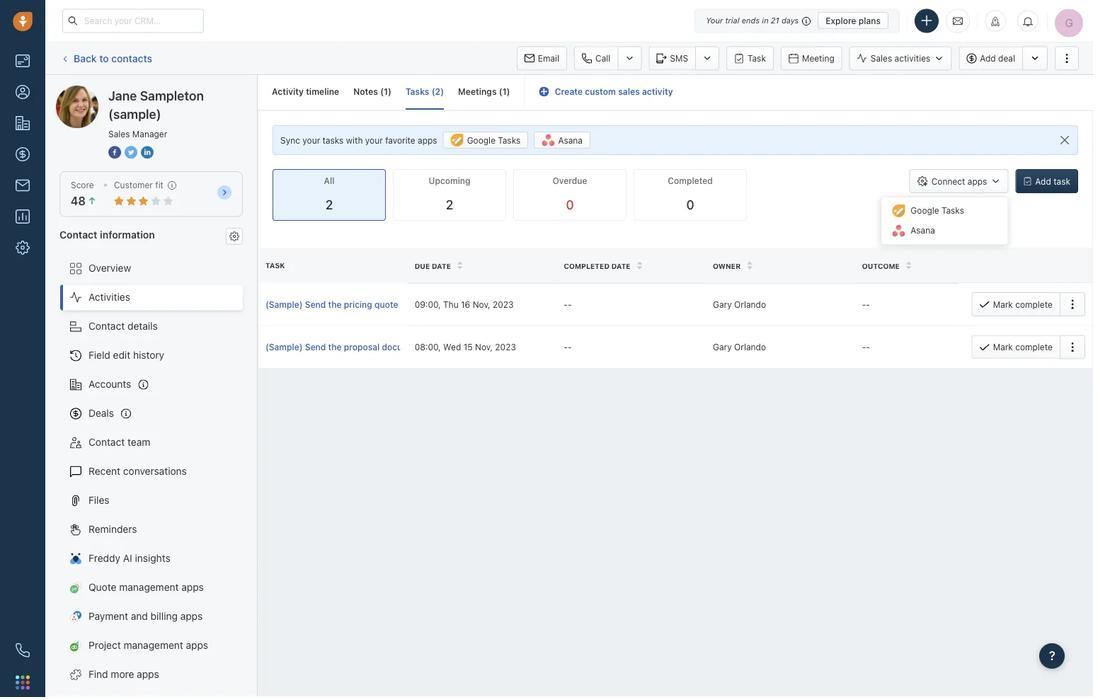 Task type: vqa. For each thing, say whether or not it's contained in the screenshot.


Task type: locate. For each thing, give the bounding box(es) containing it.
0 vertical spatial google
[[467, 135, 496, 145]]

google down the meetings ( 1 )
[[467, 135, 496, 145]]

overview
[[89, 263, 131, 274]]

0 vertical spatial mark
[[994, 300, 1014, 310]]

mark complete button
[[973, 293, 1060, 317], [973, 335, 1060, 359]]

1 horizontal spatial google
[[911, 206, 940, 216]]

contact down activities
[[89, 321, 125, 332]]

1 ) from the left
[[388, 87, 392, 97]]

gary orlando
[[713, 300, 767, 310], [713, 342, 767, 352]]

sales
[[871, 53, 893, 63], [108, 129, 130, 139]]

send left pricing
[[305, 300, 326, 310]]

the left pricing
[[328, 300, 342, 310]]

google
[[467, 135, 496, 145], [911, 206, 940, 216]]

0 vertical spatial complete
[[1016, 300, 1053, 310]]

0 vertical spatial mark complete button
[[973, 293, 1060, 317]]

1 ( from the left
[[381, 87, 384, 97]]

08:00, wed 15 nov, 2023
[[415, 342, 516, 352]]

task
[[1054, 176, 1071, 186]]

management for project
[[124, 640, 183, 652]]

2 for all
[[326, 197, 333, 213]]

1 vertical spatial (sample)
[[266, 342, 303, 352]]

to
[[99, 52, 109, 64]]

1 vertical spatial mark
[[994, 342, 1014, 352]]

1 (sample) from the top
[[266, 300, 303, 310]]

1 horizontal spatial completed
[[668, 176, 713, 186]]

sales left "activities"
[[871, 53, 893, 63]]

1 horizontal spatial 0
[[687, 197, 695, 213]]

send inside (sample) send the pricing quote 'link'
[[305, 300, 326, 310]]

1 vertical spatial orlando
[[735, 342, 767, 352]]

information
[[100, 229, 155, 240]]

1 vertical spatial complete
[[1016, 342, 1053, 352]]

1 vertical spatial sales
[[108, 129, 130, 139]]

(sample) up the manager
[[160, 85, 201, 97]]

( for tasks
[[432, 87, 435, 97]]

1 orlando from the top
[[735, 300, 767, 310]]

the inside 'link'
[[328, 300, 342, 310]]

( right meetings
[[499, 87, 503, 97]]

0 horizontal spatial 1
[[384, 87, 388, 97]]

0 horizontal spatial google
[[467, 135, 496, 145]]

2 gary orlando from the top
[[713, 342, 767, 352]]

) right the notes
[[388, 87, 392, 97]]

0 vertical spatial task
[[748, 53, 766, 63]]

1 horizontal spatial (
[[432, 87, 435, 97]]

1 horizontal spatial sales
[[871, 53, 893, 63]]

1 gary from the top
[[713, 300, 732, 310]]

date for completed date
[[612, 262, 631, 270]]

0 vertical spatial gary orlando
[[713, 300, 767, 310]]

email button
[[517, 46, 567, 70]]

jane sampleton (sample)
[[84, 85, 201, 97], [108, 88, 204, 121]]

reminders
[[89, 524, 137, 536]]

your
[[706, 16, 723, 25]]

0 horizontal spatial your
[[303, 135, 320, 145]]

apps right the connect
[[968, 176, 988, 186]]

1 vertical spatial nov,
[[475, 342, 493, 352]]

0 horizontal spatial 0
[[566, 197, 574, 213]]

2 mark from the top
[[994, 342, 1014, 352]]

2 left meetings
[[435, 87, 441, 97]]

1 horizontal spatial )
[[441, 87, 444, 97]]

google down the connect
[[911, 206, 940, 216]]

management up payment and billing apps
[[119, 582, 179, 594]]

0 vertical spatial (sample)
[[160, 85, 201, 97]]

0 vertical spatial nov,
[[473, 300, 491, 310]]

0 horizontal spatial add
[[981, 53, 997, 63]]

1 vertical spatial mark complete button
[[973, 335, 1060, 359]]

send for proposal
[[305, 342, 326, 352]]

jane down 'to'
[[84, 85, 106, 97]]

mark complete for 09:00, thu 16 nov, 2023
[[994, 300, 1053, 310]]

0 vertical spatial send
[[305, 300, 326, 310]]

2 orlando from the top
[[735, 342, 767, 352]]

task down your trial ends in 21 days
[[748, 53, 766, 63]]

tasks down the connect
[[942, 206, 965, 216]]

sales activities button
[[850, 46, 959, 70], [850, 46, 952, 70]]

your right the "sync" on the top
[[303, 135, 320, 145]]

orlando for 09:00, thu 16 nov, 2023
[[735, 300, 767, 310]]

2 complete from the top
[[1016, 342, 1053, 352]]

1 vertical spatial google
[[911, 206, 940, 216]]

) for notes ( 1 )
[[388, 87, 392, 97]]

asana
[[559, 135, 583, 145], [911, 226, 936, 236]]

0 vertical spatial mark complete
[[994, 300, 1053, 310]]

0 vertical spatial 2023
[[493, 300, 514, 310]]

asana up "overdue"
[[559, 135, 583, 145]]

2023 right 15 at left
[[495, 342, 516, 352]]

jane sampleton (sample) up the manager
[[108, 88, 204, 121]]

0 vertical spatial gary
[[713, 300, 732, 310]]

complete for 09:00, thu 16 nov, 2023
[[1016, 300, 1053, 310]]

( right the notes
[[381, 87, 384, 97]]

0 vertical spatial add
[[981, 53, 997, 63]]

all
[[324, 176, 335, 186]]

contact
[[60, 229, 97, 240], [89, 321, 125, 332], [89, 437, 125, 448]]

--
[[564, 300, 572, 310], [863, 300, 871, 310], [564, 342, 572, 352], [863, 342, 871, 352]]

1 vertical spatial the
[[328, 342, 342, 352]]

freshworks switcher image
[[16, 676, 30, 690]]

2 your from the left
[[365, 135, 383, 145]]

activity timeline
[[272, 87, 339, 97]]

apps right "billing" on the bottom of page
[[180, 611, 203, 623]]

2 down upcoming
[[446, 197, 454, 213]]

09:00, thu 16 nov, 2023
[[415, 300, 514, 310]]

2 mark complete button from the top
[[973, 335, 1060, 359]]

the left 'proposal'
[[328, 342, 342, 352]]

2 down all
[[326, 197, 333, 213]]

1 the from the top
[[328, 300, 342, 310]]

1 vertical spatial gary
[[713, 342, 732, 352]]

create custom sales activity
[[555, 87, 673, 97]]

0 horizontal spatial date
[[432, 262, 451, 270]]

add deal button
[[959, 46, 1023, 70]]

send inside (sample) send the proposal document link
[[305, 342, 326, 352]]

2 gary from the top
[[713, 342, 732, 352]]

0 horizontal spatial asana
[[559, 135, 583, 145]]

0 for overdue
[[566, 197, 574, 213]]

2 vertical spatial contact
[[89, 437, 125, 448]]

09:00,
[[415, 300, 441, 310]]

21
[[771, 16, 780, 25]]

1 horizontal spatial add
[[1036, 176, 1052, 186]]

gary for 08:00, wed 15 nov, 2023
[[713, 342, 732, 352]]

(
[[381, 87, 384, 97], [432, 87, 435, 97], [499, 87, 503, 97]]

team
[[128, 437, 150, 448]]

(sample) for (sample) send the pricing quote
[[266, 300, 303, 310]]

1 horizontal spatial your
[[365, 135, 383, 145]]

2 date from the left
[[612, 262, 631, 270]]

linkedin circled image
[[141, 145, 154, 160]]

2 horizontal spatial )
[[507, 87, 510, 97]]

files
[[89, 495, 110, 507]]

google tasks down the connect
[[911, 206, 965, 216]]

2 for upcoming
[[446, 197, 454, 213]]

add left deal
[[981, 53, 997, 63]]

1 vertical spatial task
[[266, 261, 285, 270]]

0 horizontal spatial google tasks
[[467, 135, 521, 145]]

sales up facebook circled icon
[[108, 129, 130, 139]]

sales
[[619, 87, 640, 97]]

jane down "contacts"
[[108, 88, 137, 103]]

contact details
[[89, 321, 158, 332]]

google tasks button
[[443, 132, 529, 149]]

apps down payment and billing apps
[[186, 640, 208, 652]]

task inside 'button'
[[748, 53, 766, 63]]

orlando
[[735, 300, 767, 310], [735, 342, 767, 352]]

mark complete button for 09:00, thu 16 nov, 2023
[[973, 293, 1060, 317]]

2023 for 08:00, wed 15 nov, 2023
[[495, 342, 516, 352]]

activities
[[895, 53, 931, 63]]

1 vertical spatial mark complete
[[994, 342, 1053, 352]]

0 for completed
[[687, 197, 695, 213]]

the
[[328, 300, 342, 310], [328, 342, 342, 352]]

google inside google tasks 'button'
[[467, 135, 496, 145]]

08:00,
[[415, 342, 441, 352]]

0 horizontal spatial (
[[381, 87, 384, 97]]

1 vertical spatial tasks
[[498, 135, 521, 145]]

gary
[[713, 300, 732, 310], [713, 342, 732, 352]]

add deal
[[981, 53, 1016, 63]]

conversations
[[123, 466, 187, 478]]

0 horizontal spatial )
[[388, 87, 392, 97]]

thu
[[443, 300, 459, 310]]

in
[[762, 16, 769, 25]]

send down the (sample) send the pricing quote
[[305, 342, 326, 352]]

edit
[[113, 350, 130, 361]]

tasks right notes ( 1 )
[[406, 87, 430, 97]]

2 horizontal spatial tasks
[[942, 206, 965, 216]]

0 vertical spatial google tasks
[[467, 135, 521, 145]]

2023 right 16
[[493, 300, 514, 310]]

3 ( from the left
[[499, 87, 503, 97]]

( left meetings
[[432, 87, 435, 97]]

phone element
[[9, 637, 37, 665]]

0
[[566, 197, 574, 213], [687, 197, 695, 213]]

document
[[382, 342, 423, 352]]

1 horizontal spatial 1
[[503, 87, 507, 97]]

proposal
[[344, 342, 380, 352]]

0 horizontal spatial tasks
[[406, 87, 430, 97]]

tasks
[[406, 87, 430, 97], [498, 135, 521, 145], [942, 206, 965, 216]]

1 right meetings
[[503, 87, 507, 97]]

) left meetings
[[441, 87, 444, 97]]

asana button
[[534, 132, 591, 149]]

google tasks
[[467, 135, 521, 145], [911, 206, 965, 216]]

2 horizontal spatial 2
[[446, 197, 454, 213]]

48
[[71, 195, 86, 208]]

orlando for 08:00, wed 15 nov, 2023
[[735, 342, 767, 352]]

1 vertical spatial send
[[305, 342, 326, 352]]

overdue
[[553, 176, 588, 186]]

-
[[564, 300, 568, 310], [568, 300, 572, 310], [863, 300, 867, 310], [867, 300, 871, 310], [564, 342, 568, 352], [568, 342, 572, 352], [863, 342, 867, 352], [867, 342, 871, 352]]

1 vertical spatial 2023
[[495, 342, 516, 352]]

1 0 from the left
[[566, 197, 574, 213]]

1 date from the left
[[432, 262, 451, 270]]

contact for contact details
[[89, 321, 125, 332]]

1 1 from the left
[[384, 87, 388, 97]]

sales for sales manager
[[108, 129, 130, 139]]

recent conversations
[[89, 466, 187, 478]]

apps
[[418, 135, 438, 145], [968, 176, 988, 186], [182, 582, 204, 594], [180, 611, 203, 623], [186, 640, 208, 652], [137, 669, 159, 681]]

( for meetings
[[499, 87, 503, 97]]

1 right the notes
[[384, 87, 388, 97]]

your
[[303, 135, 320, 145], [365, 135, 383, 145]]

0 vertical spatial completed
[[668, 176, 713, 186]]

complete
[[1016, 300, 1053, 310], [1016, 342, 1053, 352]]

facebook circled image
[[108, 145, 121, 160]]

quote
[[89, 582, 117, 594]]

deal
[[999, 53, 1016, 63]]

0 vertical spatial orlando
[[735, 300, 767, 310]]

2 vertical spatial tasks
[[942, 206, 965, 216]]

2 0 from the left
[[687, 197, 695, 213]]

due date
[[415, 262, 451, 270]]

1 vertical spatial completed
[[564, 262, 610, 270]]

nov, for 15
[[475, 342, 493, 352]]

task up the (sample) send the pricing quote
[[266, 261, 285, 270]]

(sample) up sales manager
[[108, 106, 161, 121]]

2 horizontal spatial (
[[499, 87, 503, 97]]

2 ( from the left
[[432, 87, 435, 97]]

1 mark complete from the top
[[994, 300, 1053, 310]]

) right meetings
[[507, 87, 510, 97]]

2 send from the top
[[305, 342, 326, 352]]

1 gary orlando from the top
[[713, 300, 767, 310]]

the for pricing
[[328, 300, 342, 310]]

add left task
[[1036, 176, 1052, 186]]

your right with on the left top of the page
[[365, 135, 383, 145]]

explore plans link
[[818, 12, 889, 29]]

contact up the recent
[[89, 437, 125, 448]]

0 horizontal spatial completed
[[564, 262, 610, 270]]

sms
[[670, 53, 689, 63]]

connect
[[932, 176, 966, 186]]

notes
[[354, 87, 378, 97]]

1 mark complete button from the top
[[973, 293, 1060, 317]]

nov, right 16
[[473, 300, 491, 310]]

1 vertical spatial gary orlando
[[713, 342, 767, 352]]

1 horizontal spatial asana
[[911, 226, 936, 236]]

mark complete button for 08:00, wed 15 nov, 2023
[[973, 335, 1060, 359]]

0 vertical spatial sales
[[871, 53, 893, 63]]

1 horizontal spatial google tasks
[[911, 206, 965, 216]]

2 the from the top
[[328, 342, 342, 352]]

0 vertical spatial contact
[[60, 229, 97, 240]]

1 mark from the top
[[994, 300, 1014, 310]]

0 vertical spatial (sample)
[[266, 300, 303, 310]]

1 vertical spatial add
[[1036, 176, 1052, 186]]

call button
[[575, 46, 618, 70]]

pricing
[[344, 300, 372, 310]]

1 send from the top
[[305, 300, 326, 310]]

task
[[748, 53, 766, 63], [266, 261, 285, 270]]

apps inside button
[[968, 176, 988, 186]]

1 horizontal spatial 2
[[435, 87, 441, 97]]

1 horizontal spatial date
[[612, 262, 631, 270]]

0 vertical spatial tasks
[[406, 87, 430, 97]]

2
[[435, 87, 441, 97], [326, 197, 333, 213], [446, 197, 454, 213]]

asana down the connect
[[911, 226, 936, 236]]

0 vertical spatial management
[[119, 582, 179, 594]]

0 horizontal spatial 2
[[326, 197, 333, 213]]

sync your tasks with your favorite apps
[[281, 135, 438, 145]]

(sample) for (sample) send the proposal document
[[266, 342, 303, 352]]

2 (sample) from the top
[[266, 342, 303, 352]]

2 1 from the left
[[503, 87, 507, 97]]

) for tasks ( 2 )
[[441, 87, 444, 97]]

1 complete from the top
[[1016, 300, 1053, 310]]

management down payment and billing apps
[[124, 640, 183, 652]]

0 vertical spatial the
[[328, 300, 342, 310]]

0 horizontal spatial sales
[[108, 129, 130, 139]]

google tasks down the meetings ( 1 )
[[467, 135, 521, 145]]

0 horizontal spatial jane
[[84, 85, 106, 97]]

1 vertical spatial management
[[124, 640, 183, 652]]

tasks inside 'button'
[[498, 135, 521, 145]]

nov, right 15 at left
[[475, 342, 493, 352]]

1 horizontal spatial task
[[748, 53, 766, 63]]

2023
[[493, 300, 514, 310], [495, 342, 516, 352]]

trial
[[726, 16, 740, 25]]

jane sampleton (sample) down "contacts"
[[84, 85, 201, 97]]

(sample) inside 'link'
[[266, 300, 303, 310]]

1 vertical spatial contact
[[89, 321, 125, 332]]

3 ) from the left
[[507, 87, 510, 97]]

2 mark complete from the top
[[994, 342, 1053, 352]]

1 horizontal spatial tasks
[[498, 135, 521, 145]]

ends
[[742, 16, 760, 25]]

1 your from the left
[[303, 135, 320, 145]]

1 vertical spatial (sample)
[[108, 106, 161, 121]]

0 vertical spatial asana
[[559, 135, 583, 145]]

task button
[[727, 46, 774, 70]]

contact down 48
[[60, 229, 97, 240]]

project
[[89, 640, 121, 652]]

tasks left asana button
[[498, 135, 521, 145]]

2 ) from the left
[[441, 87, 444, 97]]



Task type: describe. For each thing, give the bounding box(es) containing it.
meetings
[[458, 87, 497, 97]]

score
[[71, 180, 94, 190]]

mark for 09:00, thu 16 nov, 2023
[[994, 300, 1014, 310]]

sampleton down "contacts"
[[109, 85, 158, 97]]

back to contacts link
[[60, 47, 153, 70]]

tasks ( 2 )
[[406, 87, 444, 97]]

customer fit
[[114, 180, 164, 190]]

create
[[555, 87, 583, 97]]

sales for sales activities
[[871, 53, 893, 63]]

activity
[[642, 87, 673, 97]]

and
[[131, 611, 148, 623]]

freddy ai insights
[[89, 553, 171, 565]]

find more apps
[[89, 669, 159, 681]]

meeting button
[[781, 46, 843, 70]]

fit
[[155, 180, 164, 190]]

outcome
[[863, 262, 900, 270]]

call
[[596, 53, 611, 63]]

days
[[782, 16, 799, 25]]

add task
[[1036, 176, 1071, 186]]

1 for meetings ( 1 )
[[503, 87, 507, 97]]

upcoming
[[429, 176, 471, 186]]

payment
[[89, 611, 128, 623]]

Search your CRM... text field
[[62, 9, 204, 33]]

1 for notes ( 1 )
[[384, 87, 388, 97]]

add for add task
[[1036, 176, 1052, 186]]

meetings ( 1 )
[[458, 87, 510, 97]]

(sample) send the pricing quote link
[[266, 298, 401, 311]]

custom
[[585, 87, 616, 97]]

( for notes
[[381, 87, 384, 97]]

back
[[74, 52, 97, 64]]

completed for completed date
[[564, 262, 610, 270]]

gary for 09:00, thu 16 nov, 2023
[[713, 300, 732, 310]]

connect apps button
[[910, 169, 1009, 193]]

contact for contact information
[[60, 229, 97, 240]]

contacts
[[111, 52, 152, 64]]

project management apps
[[89, 640, 208, 652]]

tasks
[[323, 135, 344, 145]]

the for proposal
[[328, 342, 342, 352]]

15
[[464, 342, 473, 352]]

apps right more
[[137, 669, 159, 681]]

asana inside button
[[559, 135, 583, 145]]

field
[[89, 350, 110, 361]]

gary orlando for 08:00, wed 15 nov, 2023
[[713, 342, 767, 352]]

sms button
[[649, 46, 696, 70]]

payment and billing apps
[[89, 611, 203, 623]]

google tasks inside 'button'
[[467, 135, 521, 145]]

1 horizontal spatial jane
[[108, 88, 137, 103]]

) for meetings ( 1 )
[[507, 87, 510, 97]]

email image
[[954, 15, 963, 27]]

date for due date
[[432, 262, 451, 270]]

1 vertical spatial asana
[[911, 226, 936, 236]]

quote
[[375, 300, 398, 310]]

call link
[[575, 46, 618, 70]]

your trial ends in 21 days
[[706, 16, 799, 25]]

deals
[[89, 408, 114, 419]]

details
[[128, 321, 158, 332]]

send for pricing
[[305, 300, 326, 310]]

nov, for 16
[[473, 300, 491, 310]]

twitter circled image
[[125, 145, 137, 160]]

sync
[[281, 135, 300, 145]]

recent
[[89, 466, 121, 478]]

favorite
[[385, 135, 416, 145]]

(sample) send the proposal document link
[[266, 341, 423, 354]]

back to contacts
[[74, 52, 152, 64]]

meeting
[[803, 53, 835, 63]]

timeline
[[306, 87, 339, 97]]

2023 for 09:00, thu 16 nov, 2023
[[493, 300, 514, 310]]

add task button
[[1016, 169, 1079, 193]]

freddy
[[89, 553, 120, 565]]

accounts
[[89, 379, 131, 390]]

16
[[461, 300, 471, 310]]

history
[[133, 350, 164, 361]]

completed for completed
[[668, 176, 713, 186]]

completed date
[[564, 262, 631, 270]]

1 vertical spatial google tasks
[[911, 206, 965, 216]]

(sample) send the pricing quote
[[266, 300, 398, 310]]

gary orlando for 09:00, thu 16 nov, 2023
[[713, 300, 767, 310]]

(sample) send the proposal document
[[266, 342, 423, 352]]

add for add deal
[[981, 53, 997, 63]]

wed
[[443, 342, 461, 352]]

mng settings image
[[230, 231, 239, 241]]

contact for contact team
[[89, 437, 125, 448]]

insights
[[135, 553, 171, 565]]

sales manager
[[108, 129, 167, 139]]

complete for 08:00, wed 15 nov, 2023
[[1016, 342, 1053, 352]]

phone image
[[16, 644, 30, 658]]

find
[[89, 669, 108, 681]]

with
[[346, 135, 363, 145]]

ai
[[123, 553, 132, 565]]

customer
[[114, 180, 153, 190]]

apps up payment and billing apps
[[182, 582, 204, 594]]

activity
[[272, 87, 304, 97]]

notes ( 1 )
[[354, 87, 392, 97]]

mark for 08:00, wed 15 nov, 2023
[[994, 342, 1014, 352]]

apps right favorite
[[418, 135, 438, 145]]

sampleton up the manager
[[140, 88, 204, 103]]

due
[[415, 262, 430, 270]]

owner
[[713, 262, 741, 270]]

billing
[[151, 611, 178, 623]]

0 horizontal spatial task
[[266, 261, 285, 270]]

connect apps
[[932, 176, 988, 186]]

management for quote
[[119, 582, 179, 594]]

quote management apps
[[89, 582, 204, 594]]

mark complete for 08:00, wed 15 nov, 2023
[[994, 342, 1053, 352]]

contact information
[[60, 229, 155, 240]]



